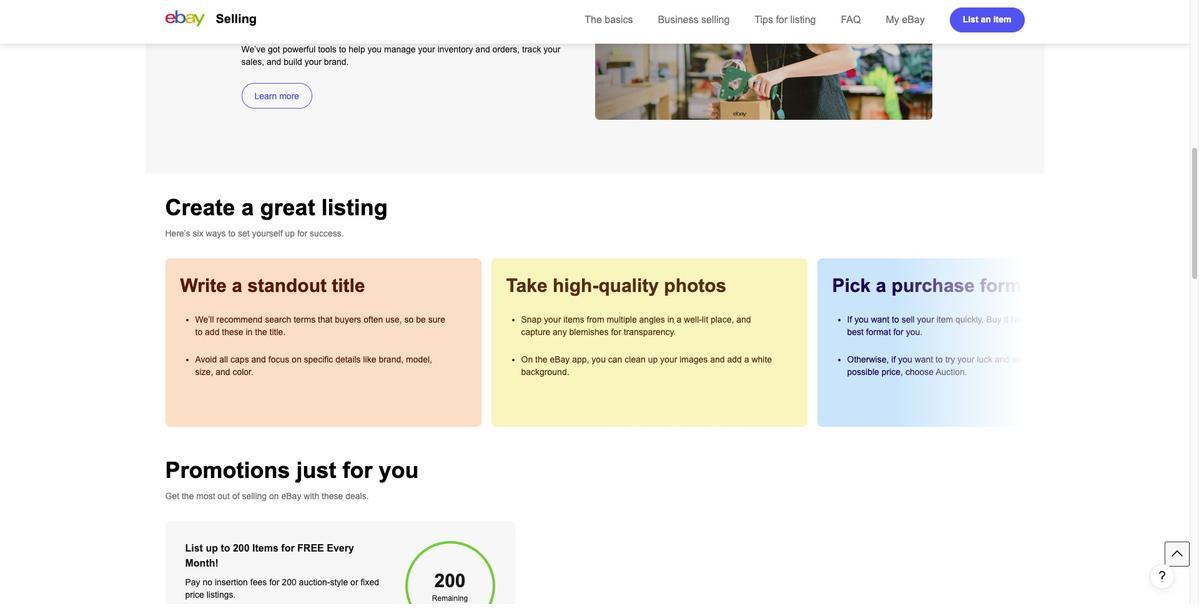 Task type: locate. For each thing, give the bounding box(es) containing it.
learn more link
[[242, 83, 313, 109]]

0 horizontal spatial format
[[867, 327, 891, 337]]

on down promotions just for you
[[269, 492, 279, 502]]

1 horizontal spatial list
[[963, 14, 979, 24]]

to inside 'otherwise, if you want to try your luck and shoot for the best possible price, choose auction.'
[[936, 355, 943, 365]]

2 horizontal spatial ebay
[[902, 14, 925, 25]]

the right probably
[[1076, 315, 1088, 325]]

1 vertical spatial in
[[246, 327, 253, 337]]

the right shoot in the bottom right of the page
[[1049, 355, 1061, 365]]

buyers
[[335, 315, 361, 325]]

0 vertical spatial it
[[242, 6, 253, 31]]

1 horizontal spatial on
[[292, 355, 302, 365]]

title.
[[270, 327, 286, 337]]

make
[[511, 0, 566, 2]]

tools
[[318, 44, 337, 54]]

0 horizontal spatial selling
[[242, 492, 267, 502]]

selling right of
[[242, 492, 267, 502]]

a left the white
[[745, 355, 750, 365]]

it right buy
[[1005, 315, 1009, 325]]

to left try
[[936, 355, 943, 365]]

deals.
[[346, 492, 369, 502]]

1 horizontal spatial up
[[285, 229, 295, 239]]

avoid all caps and focus on specific details like brand, model, size, and color.
[[195, 355, 432, 377]]

0 vertical spatial best
[[848, 327, 864, 337]]

item
[[994, 14, 1012, 24], [937, 315, 954, 325]]

and right caps
[[252, 355, 266, 365]]

200 up remaining
[[435, 571, 466, 592]]

to inside if you want to sell your item quickly, buy it now is probably the best format for you.
[[892, 315, 900, 325]]

2 vertical spatial up
[[206, 544, 218, 554]]

0 vertical spatial listing
[[791, 14, 816, 25]]

ebay right my
[[902, 14, 925, 25]]

snap
[[521, 315, 542, 325]]

powerful
[[283, 44, 316, 54]]

for right tips
[[776, 14, 788, 25]]

a right as
[[345, 0, 358, 2]]

0 horizontal spatial on
[[269, 492, 279, 502]]

tips for listing link
[[755, 14, 816, 25]]

easy
[[259, 6, 307, 31]]

1 vertical spatial these
[[322, 492, 343, 502]]

so
[[405, 315, 414, 325]]

six
[[193, 229, 204, 239]]

luck
[[977, 355, 993, 365]]

selling up easy at the top
[[242, 0, 309, 2]]

add
[[205, 327, 220, 337], [728, 355, 742, 365]]

model,
[[406, 355, 432, 365]]

the basics
[[585, 14, 633, 25]]

1 horizontal spatial add
[[728, 355, 742, 365]]

1 vertical spatial it
[[1005, 315, 1009, 325]]

ebay left with at the left bottom of page
[[282, 492, 301, 502]]

200 left items
[[233, 544, 250, 554]]

want inside if you want to sell your item quickly, buy it now is probably the best format for you.
[[871, 315, 890, 325]]

1 vertical spatial up
[[648, 355, 658, 365]]

1 horizontal spatial want
[[915, 355, 934, 365]]

format up otherwise, at the right bottom of page
[[867, 327, 891, 337]]

or
[[351, 578, 358, 588]]

0 horizontal spatial it
[[242, 6, 253, 31]]

best
[[848, 327, 864, 337], [1064, 355, 1080, 365]]

for right shoot in the bottom right of the page
[[1036, 355, 1047, 365]]

on inside avoid all caps and focus on specific details like brand, model, size, and color.
[[292, 355, 302, 365]]

pick a purchase format
[[833, 276, 1039, 296]]

1 horizontal spatial best
[[1064, 355, 1080, 365]]

ebay
[[902, 14, 925, 25], [550, 355, 570, 365], [282, 492, 301, 502]]

selling
[[702, 14, 730, 25], [242, 492, 267, 502]]

0 horizontal spatial add
[[205, 327, 220, 337]]

to left sell
[[892, 315, 900, 325]]

your down the powerful
[[305, 57, 322, 67]]

lit
[[702, 315, 709, 325]]

0 horizontal spatial these
[[222, 327, 243, 337]]

2 horizontal spatial 200
[[435, 571, 466, 592]]

1 horizontal spatial item
[[994, 14, 1012, 24]]

to up insertion
[[221, 544, 230, 554]]

for
[[776, 14, 788, 25], [297, 229, 308, 239], [611, 327, 622, 337], [894, 327, 904, 337], [1036, 355, 1047, 365], [343, 458, 373, 484], [281, 544, 295, 554], [269, 578, 280, 588]]

on right focus
[[292, 355, 302, 365]]

to down we'll
[[195, 327, 203, 337]]

item right the an
[[994, 14, 1012, 24]]

orders,
[[493, 44, 520, 54]]

add left the white
[[728, 355, 742, 365]]

month!
[[185, 559, 219, 569]]

your right track
[[544, 44, 561, 54]]

your left the images
[[661, 355, 678, 365]]

1 horizontal spatial in
[[668, 315, 675, 325]]

1 vertical spatial best
[[1064, 355, 1080, 365]]

a left "well-"
[[677, 315, 682, 325]]

200 inside list up to 200 items for free every month!
[[233, 544, 250, 554]]

list left the an
[[963, 14, 979, 24]]

list up month!
[[185, 544, 203, 554]]

try
[[946, 355, 956, 365]]

a up set
[[242, 195, 254, 221]]

specific
[[304, 355, 333, 365]]

1 horizontal spatial it
[[1005, 315, 1009, 325]]

200 inside 200 remaining
[[435, 571, 466, 592]]

purchase
[[892, 276, 975, 296]]

otherwise, if you want to try your luck and shoot for the best possible price, choose auction.
[[848, 355, 1080, 377]]

for inside if you want to sell your item quickly, buy it now is probably the best format for you.
[[894, 327, 904, 337]]

best down 'if'
[[848, 327, 864, 337]]

0 vertical spatial add
[[205, 327, 220, 337]]

that
[[318, 315, 333, 325]]

to left set
[[228, 229, 236, 239]]

price,
[[882, 367, 904, 377]]

track
[[522, 44, 541, 54]]

faq
[[841, 14, 861, 25]]

and right the images
[[711, 355, 725, 365]]

add down we'll
[[205, 327, 220, 337]]

fixed
[[361, 578, 379, 588]]

0 horizontal spatial 200
[[233, 544, 250, 554]]

for inside list up to 200 items for free every month!
[[281, 544, 295, 554]]

selling up we've
[[216, 12, 257, 26]]

for down multiple at bottom
[[611, 327, 622, 337]]

0 vertical spatial up
[[285, 229, 295, 239]]

on the ebay app, you can clean up your images and add a white background.
[[521, 355, 772, 377]]

listings.
[[207, 591, 236, 601]]

ebay up the background.
[[550, 355, 570, 365]]

and right place,
[[737, 315, 751, 325]]

here's
[[165, 229, 190, 239]]

clean
[[625, 355, 646, 365]]

and
[[476, 44, 490, 54], [267, 57, 281, 67], [737, 315, 751, 325], [252, 355, 266, 365], [711, 355, 725, 365], [995, 355, 1010, 365], [216, 367, 230, 377]]

0 horizontal spatial item
[[937, 315, 954, 325]]

want left sell
[[871, 315, 890, 325]]

0 horizontal spatial want
[[871, 315, 890, 325]]

you.
[[907, 327, 923, 337]]

0 vertical spatial these
[[222, 327, 243, 337]]

white
[[752, 355, 772, 365]]

and down got
[[267, 57, 281, 67]]

these down recommend
[[222, 327, 243, 337]]

listing right tips
[[791, 14, 816, 25]]

1 vertical spatial ebay
[[550, 355, 570, 365]]

the
[[585, 14, 602, 25]]

1 vertical spatial list
[[185, 544, 203, 554]]

in right angles
[[668, 315, 675, 325]]

and inside on the ebay app, you can clean up your images and add a white background.
[[711, 355, 725, 365]]

be
[[416, 315, 426, 325]]

choose
[[906, 367, 934, 377]]

focus
[[269, 355, 289, 365]]

1 vertical spatial selling
[[242, 492, 267, 502]]

list inside list up to 200 items for free every month!
[[185, 544, 203, 554]]

1 vertical spatial item
[[937, 315, 954, 325]]

pay no insertion fees for 200 auction-style or fixed price listings.
[[185, 578, 379, 601]]

0 horizontal spatial in
[[246, 327, 253, 337]]

business
[[658, 14, 699, 25]]

your
[[418, 44, 435, 54], [544, 44, 561, 54], [305, 57, 322, 67], [544, 315, 561, 325], [918, 315, 935, 325], [661, 355, 678, 365], [958, 355, 975, 365]]

selling right business
[[702, 14, 730, 25]]

1 vertical spatial on
[[269, 492, 279, 502]]

create
[[165, 195, 235, 221]]

for right fees
[[269, 578, 280, 588]]

color.
[[233, 367, 254, 377]]

for inside snap your items from multiple angles in a well-lit place, and capture any blemishes for transparency.
[[611, 327, 622, 337]]

up up month!
[[206, 544, 218, 554]]

it
[[242, 6, 253, 31], [1005, 315, 1009, 325]]

brand.
[[324, 57, 349, 67]]

high-
[[553, 276, 599, 296]]

1 vertical spatial listing
[[322, 195, 388, 221]]

your up "any"
[[544, 315, 561, 325]]

your right try
[[958, 355, 975, 365]]

it inside selling as a business? we make it easy
[[242, 6, 253, 31]]

ebay inside on the ebay app, you can clean up your images and add a white background.
[[550, 355, 570, 365]]

2 horizontal spatial up
[[648, 355, 658, 365]]

we
[[472, 0, 505, 2]]

item inside if you want to sell your item quickly, buy it now is probably the best format for you.
[[937, 315, 954, 325]]

the inside we'll recommend search terms that buyers often use, so be sure to add these in the title.
[[255, 327, 267, 337]]

these right with at the left bottom of page
[[322, 492, 343, 502]]

for left you.
[[894, 327, 904, 337]]

can
[[609, 355, 623, 365]]

0 horizontal spatial listing
[[322, 195, 388, 221]]

we've got powerful tools to help you manage your inventory and orders, track your sales, and build your brand.
[[242, 44, 561, 67]]

tips for listing
[[755, 14, 816, 25]]

0 vertical spatial on
[[292, 355, 302, 365]]

0 vertical spatial in
[[668, 315, 675, 325]]

best down probably
[[1064, 355, 1080, 365]]

with
[[304, 492, 319, 502]]

to inside we've got powerful tools to help you manage your inventory and orders, track your sales, and build your brand.
[[339, 44, 346, 54]]

1 vertical spatial selling
[[216, 12, 257, 26]]

your up you.
[[918, 315, 935, 325]]

format up now
[[981, 276, 1039, 296]]

1 horizontal spatial 200
[[282, 578, 297, 588]]

title
[[332, 276, 365, 296]]

auction.
[[936, 367, 968, 377]]

promotions just for you
[[165, 458, 419, 484]]

up right clean
[[648, 355, 658, 365]]

your inside if you want to sell your item quickly, buy it now is probably the best format for you.
[[918, 315, 935, 325]]

200 left auction-
[[282, 578, 297, 588]]

and right luck
[[995, 355, 1010, 365]]

it up we've
[[242, 6, 253, 31]]

1 vertical spatial format
[[867, 327, 891, 337]]

the left "title." at bottom
[[255, 327, 267, 337]]

selling inside selling as a business? we make it easy
[[242, 0, 309, 2]]

0 vertical spatial item
[[994, 14, 1012, 24]]

item left quickly,
[[937, 315, 954, 325]]

up
[[285, 229, 295, 239], [648, 355, 658, 365], [206, 544, 218, 554]]

2 vertical spatial ebay
[[282, 492, 301, 502]]

learn more
[[255, 91, 299, 101]]

want up choose
[[915, 355, 934, 365]]

1 horizontal spatial listing
[[791, 14, 816, 25]]

1 horizontal spatial format
[[981, 276, 1039, 296]]

photos
[[664, 276, 727, 296]]

items
[[252, 544, 279, 554]]

1 vertical spatial want
[[915, 355, 934, 365]]

to inside we'll recommend search terms that buyers often use, so be sure to add these in the title.
[[195, 327, 203, 337]]

0 vertical spatial want
[[871, 315, 890, 325]]

1 horizontal spatial ebay
[[550, 355, 570, 365]]

1 vertical spatial add
[[728, 355, 742, 365]]

0 horizontal spatial list
[[185, 544, 203, 554]]

you inside on the ebay app, you can clean up your images and add a white background.
[[592, 355, 606, 365]]

the up the background.
[[536, 355, 548, 365]]

0 horizontal spatial up
[[206, 544, 218, 554]]

0 horizontal spatial best
[[848, 327, 864, 337]]

your inside 'otherwise, if you want to try your luck and shoot for the best possible price, choose auction.'
[[958, 355, 975, 365]]

to up the brand.
[[339, 44, 346, 54]]

up right yourself
[[285, 229, 295, 239]]

on
[[292, 355, 302, 365], [269, 492, 279, 502]]

0 vertical spatial selling
[[242, 0, 309, 2]]

all
[[219, 355, 228, 365]]

out
[[218, 492, 230, 502]]

in down recommend
[[246, 327, 253, 337]]

0 vertical spatial list
[[963, 14, 979, 24]]

listing up success.
[[322, 195, 388, 221]]

for right items
[[281, 544, 295, 554]]

background.
[[521, 367, 570, 377]]

if you want to sell your item quickly, buy it now is probably the best format for you.
[[848, 315, 1088, 337]]

format
[[981, 276, 1039, 296], [867, 327, 891, 337]]

promotions
[[165, 458, 290, 484]]

often
[[364, 315, 383, 325]]

add inside on the ebay app, you can clean up your images and add a white background.
[[728, 355, 742, 365]]

1 horizontal spatial selling
[[702, 14, 730, 25]]



Task type: vqa. For each thing, say whether or not it's contained in the screenshot.


Task type: describe. For each thing, give the bounding box(es) containing it.
for left success.
[[297, 229, 308, 239]]

insertion
[[215, 578, 248, 588]]

multiple
[[607, 315, 637, 325]]

get the most out of selling on ebay with these deals.
[[165, 492, 369, 502]]

get
[[165, 492, 179, 502]]

selling for selling as a business? we make it easy
[[242, 0, 309, 2]]

selling for selling
[[216, 12, 257, 26]]

pick
[[833, 276, 871, 296]]

a right write
[[232, 276, 242, 296]]

free
[[298, 544, 324, 554]]

list up to 200 items for free every month!
[[185, 544, 354, 569]]

as
[[315, 0, 339, 2]]

auction-
[[299, 578, 330, 588]]

the inside 'otherwise, if you want to try your luck and shoot for the best possible price, choose auction.'
[[1049, 355, 1061, 365]]

200 inside pay no insertion fees for 200 auction-style or fixed price listings.
[[282, 578, 297, 588]]

these inside we'll recommend search terms that buyers often use, so be sure to add these in the title.
[[222, 327, 243, 337]]

of
[[232, 492, 240, 502]]

help, opens dialogs image
[[1157, 571, 1169, 584]]

sales,
[[242, 57, 264, 67]]

the right get
[[182, 492, 194, 502]]

for inside 'otherwise, if you want to try your luck and shoot for the best possible price, choose auction.'
[[1036, 355, 1047, 365]]

0 vertical spatial selling
[[702, 14, 730, 25]]

in inside snap your items from multiple angles in a well-lit place, and capture any blemishes for transparency.
[[668, 315, 675, 325]]

app,
[[573, 355, 590, 365]]

write
[[180, 276, 227, 296]]

quickly,
[[956, 315, 985, 325]]

help
[[349, 44, 365, 54]]

place,
[[711, 315, 734, 325]]

from
[[587, 315, 605, 325]]

list an item
[[963, 14, 1012, 24]]

search
[[265, 315, 291, 325]]

you inside if you want to sell your item quickly, buy it now is probably the best format for you.
[[855, 315, 869, 325]]

buy
[[987, 315, 1002, 325]]

size,
[[195, 367, 213, 377]]

1 horizontal spatial these
[[322, 492, 343, 502]]

your inside snap your items from multiple angles in a well-lit place, and capture any blemishes for transparency.
[[544, 315, 561, 325]]

the inside if you want to sell your item quickly, buy it now is probably the best format for you.
[[1076, 315, 1088, 325]]

manage
[[384, 44, 416, 54]]

best inside 'otherwise, if you want to try your luck and shoot for the best possible price, choose auction.'
[[1064, 355, 1080, 365]]

a inside snap your items from multiple angles in a well-lit place, and capture any blemishes for transparency.
[[677, 315, 682, 325]]

on
[[521, 355, 533, 365]]

write a standout title
[[180, 276, 365, 296]]

great
[[260, 195, 315, 221]]

want inside 'otherwise, if you want to try your luck and shoot for the best possible price, choose auction.'
[[915, 355, 934, 365]]

faq link
[[841, 14, 861, 25]]

more
[[279, 91, 299, 101]]

build
[[284, 57, 302, 67]]

and inside snap your items from multiple angles in a well-lit place, and capture any blemishes for transparency.
[[737, 315, 751, 325]]

to inside list up to 200 items for free every month!
[[221, 544, 230, 554]]

list an item link
[[950, 7, 1025, 32]]

business?
[[364, 0, 465, 2]]

your inside on the ebay app, you can clean up your images and add a white background.
[[661, 355, 678, 365]]

your right manage
[[418, 44, 435, 54]]

a right the 'pick'
[[876, 276, 887, 296]]

use,
[[386, 315, 402, 325]]

price
[[185, 591, 204, 601]]

standout
[[248, 276, 327, 296]]

list for list an item
[[963, 14, 979, 24]]

you inside 'otherwise, if you want to try your luck and shoot for the best possible price, choose auction.'
[[899, 355, 913, 365]]

200 remaining
[[432, 571, 468, 604]]

blemishes
[[570, 327, 609, 337]]

you inside we've got powerful tools to help you manage your inventory and orders, track your sales, and build your brand.
[[368, 44, 382, 54]]

my ebay
[[886, 14, 925, 25]]

set
[[238, 229, 250, 239]]

0 vertical spatial ebay
[[902, 14, 925, 25]]

brand,
[[379, 355, 404, 365]]

it inside if you want to sell your item quickly, buy it now is probably the best format for you.
[[1005, 315, 1009, 325]]

just
[[297, 458, 337, 484]]

and down all
[[216, 367, 230, 377]]

list for list up to 200 items for free every month!
[[185, 544, 203, 554]]

and inside 'otherwise, if you want to try your luck and shoot for the best possible price, choose auction.'
[[995, 355, 1010, 365]]

for inside pay no insertion fees for 200 auction-style or fixed price listings.
[[269, 578, 280, 588]]

every
[[327, 544, 354, 554]]

success.
[[310, 229, 344, 239]]

if
[[892, 355, 896, 365]]

the inside on the ebay app, you can clean up your images and add a white background.
[[536, 355, 548, 365]]

style
[[330, 578, 348, 588]]

we've
[[242, 44, 266, 54]]

like
[[363, 355, 377, 365]]

and left orders,
[[476, 44, 490, 54]]

best inside if you want to sell your item quickly, buy it now is probably the best format for you.
[[848, 327, 864, 337]]

a inside selling as a business? we make it easy
[[345, 0, 358, 2]]

format inside if you want to sell your item quickly, buy it now is probably the best format for you.
[[867, 327, 891, 337]]

got
[[268, 44, 280, 54]]

0 horizontal spatial ebay
[[282, 492, 301, 502]]

business selling link
[[658, 14, 730, 25]]

0 vertical spatial format
[[981, 276, 1039, 296]]

sell
[[902, 315, 915, 325]]

up inside on the ebay app, you can clean up your images and add a white background.
[[648, 355, 658, 365]]

snap your items from multiple angles in a well-lit place, and capture any blemishes for transparency.
[[521, 315, 751, 337]]

a inside on the ebay app, you can clean up your images and add a white background.
[[745, 355, 750, 365]]

add inside we'll recommend search terms that buyers often use, so be sure to add these in the title.
[[205, 327, 220, 337]]

up inside list up to 200 items for free every month!
[[206, 544, 218, 554]]

business selling
[[658, 14, 730, 25]]

we'll
[[195, 315, 214, 325]]

terms
[[294, 315, 316, 325]]

take
[[506, 276, 548, 296]]

learn
[[255, 91, 277, 101]]

fees
[[250, 578, 267, 588]]

shoot
[[1013, 355, 1034, 365]]

no
[[203, 578, 213, 588]]

pay
[[185, 578, 200, 588]]

details
[[336, 355, 361, 365]]

capture
[[521, 327, 551, 337]]

caps
[[231, 355, 249, 365]]

in inside we'll recommend search terms that buyers often use, so be sure to add these in the title.
[[246, 327, 253, 337]]

quality
[[599, 276, 659, 296]]

an
[[981, 14, 992, 24]]

for up deals.
[[343, 458, 373, 484]]



